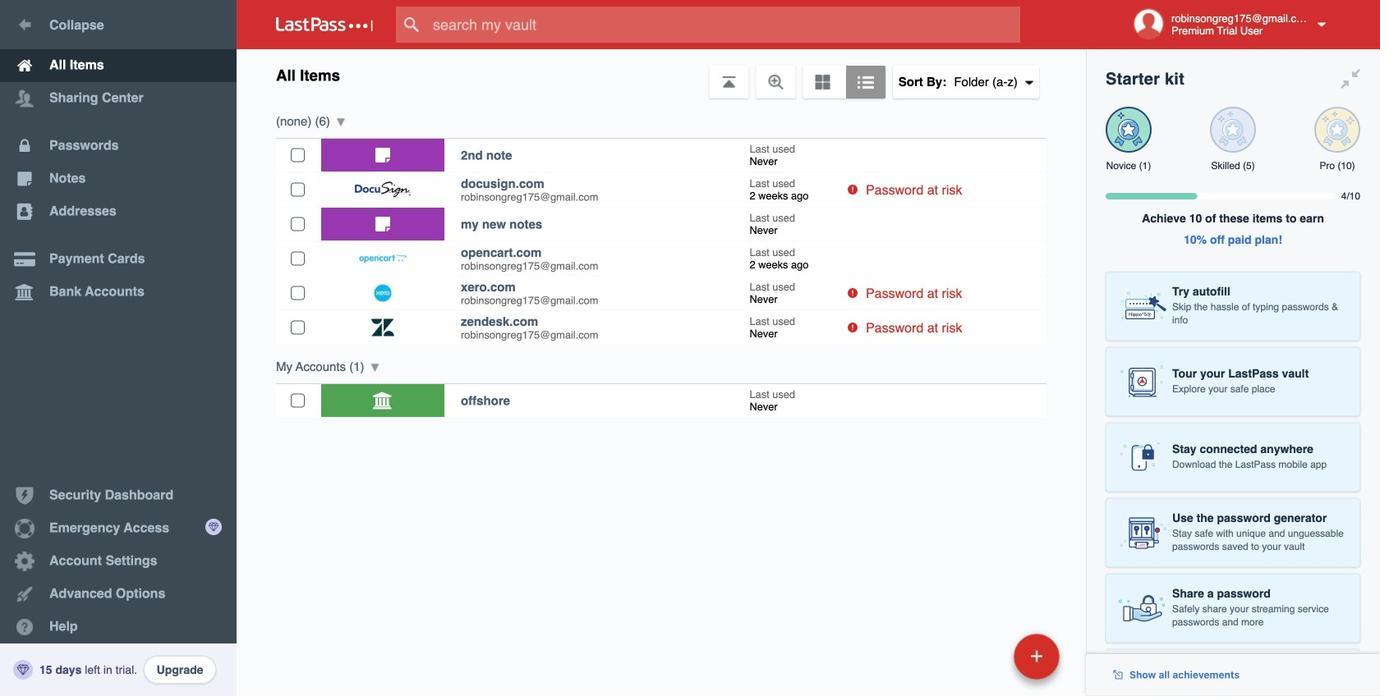 Task type: vqa. For each thing, say whether or not it's contained in the screenshot.
New item image
no



Task type: describe. For each thing, give the bounding box(es) containing it.
new item element
[[901, 634, 1066, 680]]

vault options navigation
[[237, 49, 1086, 99]]

Search search field
[[396, 7, 1053, 43]]

new item navigation
[[901, 629, 1070, 697]]

search my vault text field
[[396, 7, 1053, 43]]



Task type: locate. For each thing, give the bounding box(es) containing it.
main navigation navigation
[[0, 0, 237, 697]]

lastpass image
[[276, 17, 373, 32]]



